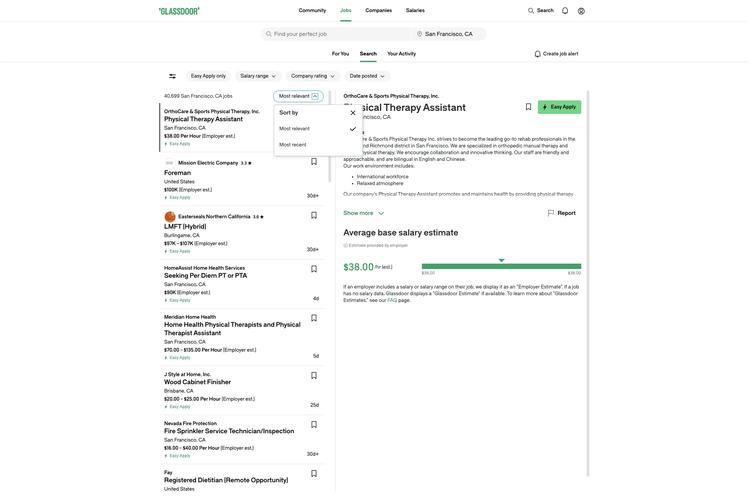 Task type: locate. For each thing, give the bounding box(es) containing it.
chinese.
[[446, 157, 466, 162]]

and up chinese.
[[461, 150, 469, 156]]

most relevant up sort by on the top left of the page
[[279, 93, 310, 99]]

per right $25.00
[[200, 397, 208, 402]]

glassdoor
[[386, 291, 409, 297]]

0 vertical spatial work
[[353, 163, 364, 169]]

1 vertical spatial 30d+
[[307, 247, 319, 253]]

40,699 san francisco, ca jobs
[[164, 93, 233, 99]]

25d
[[311, 403, 319, 409]]

more
[[360, 210, 373, 217], [526, 291, 538, 297]]

2 vertical spatial are
[[386, 157, 393, 162]]

apply.
[[486, 232, 499, 238]]

- inside the burlingame, ca $97k - $107k (employer est.)
[[177, 241, 179, 247]]

home for homeassist
[[193, 266, 208, 271]]

francisco, up $90k
[[174, 282, 197, 288]]

richmond
[[370, 143, 393, 149]]

if left job
[[564, 284, 567, 290]]

"glassdoor
[[433, 291, 458, 297], [553, 291, 578, 297]]

san inside san francisco, ca $90k (employer est.)
[[164, 282, 173, 288]]

relevant inside popup button
[[292, 93, 310, 99]]

ca up $107k
[[193, 233, 200, 239]]

if
[[481, 291, 484, 297]]

0 vertical spatial home
[[193, 266, 208, 271]]

per inside san francisco, ca $70.00 - $135.00 per hour (employer est.)
[[202, 348, 209, 353]]

company left rating
[[291, 73, 313, 79]]

0 vertical spatial range
[[256, 73, 268, 79]]

★ for easterseals northern california
[[260, 215, 264, 220]]

0 vertical spatial health
[[209, 266, 224, 271]]

san up $90k
[[164, 282, 173, 288]]

0 horizontal spatial the
[[377, 198, 385, 204]]

2 vertical spatial 30d+
[[307, 452, 319, 458]]

per inside the san francisco, ca $16.00 - $40.00 per hour (employer est.)
[[199, 446, 207, 452]]

thinking.
[[494, 150, 513, 156]]

(employer inside san francisco, ca $38.00 per hour (employer est.)
[[202, 133, 225, 139]]

1 horizontal spatial an
[[492, 219, 498, 224]]

0 horizontal spatial orthopedic
[[393, 232, 417, 238]]

sort
[[280, 110, 291, 116]]

1 horizontal spatial range
[[434, 284, 447, 290]]

inc. inside orthocare & sports physical therapy, inc. physical therapy assistant san francisco, ca
[[431, 93, 439, 99]]

0 horizontal spatial if
[[343, 284, 346, 290]]

orthocare inside orthocare & sports physical therapy, inc. physical therapy assistant san francisco, ca
[[343, 93, 368, 99]]

francisco, inside san francisco, ca $90k (employer est.)
[[174, 282, 197, 288]]

francisco, for homeassist home health services
[[174, 282, 197, 288]]

assistant
[[423, 102, 466, 113], [417, 192, 438, 197]]

$38.00 up displays on the right bottom of page
[[422, 271, 435, 276]]

united states $100k (employer est.)
[[164, 179, 212, 193]]

0 horizontal spatial search
[[360, 51, 377, 57]]

0 vertical spatial health
[[494, 192, 508, 197]]

date posted button
[[345, 71, 377, 82]]

2 horizontal spatial we
[[565, 219, 572, 224]]

home right homeassist
[[193, 266, 208, 271]]

therapy up friendly
[[542, 143, 558, 149]]

0 vertical spatial assistant
[[423, 102, 466, 113]]

obtaining
[[539, 205, 560, 211]]

1 vertical spatial sports
[[194, 109, 210, 115]]

apply inside button
[[203, 73, 215, 79]]

assistant up of
[[417, 192, 438, 197]]

0 vertical spatial 30d+
[[307, 193, 319, 199]]

easy apply for san francisco, ca $90k (employer est.)
[[170, 298, 190, 303]]

★ inside mission electric company 3.3 ★
[[248, 161, 252, 166]]

est.) inside the burlingame, ca $97k - $107k (employer est.)
[[218, 241, 227, 247]]

includes:
[[395, 163, 415, 169]]

francisco, inside orthocare & sports physical therapy, inc. physical therapy assistant san francisco, ca
[[355, 114, 381, 120]]

0 horizontal spatial therapy,
[[231, 109, 251, 115]]

0 vertical spatial sports
[[374, 93, 389, 99]]

salary
[[241, 73, 255, 79]]

1 horizontal spatial orthopedic
[[498, 143, 523, 149]]

date posted
[[350, 73, 377, 79]]

maintains
[[471, 192, 493, 197]]

2 vertical spatial orthocare
[[343, 137, 367, 142]]

1 horizontal spatial more
[[526, 291, 538, 297]]

apply for united states $100k (employer est.)
[[180, 195, 190, 200]]

francisco, up $135.00
[[174, 340, 197, 345]]

ca down protection
[[199, 438, 206, 444]]

apply for san francisco, ca $38.00 per hour (employer est.)
[[180, 142, 190, 146]]

0 vertical spatial ★
[[248, 161, 252, 166]]

orthocare up close dropdown icon
[[343, 93, 368, 99]]

medicine
[[401, 225, 422, 231]]

est.) inside san francisco, ca $70.00 - $135.00 per hour (employer est.)
[[247, 348, 256, 353]]

1 horizontal spatial ★
[[260, 215, 264, 220]]

on
[[448, 284, 454, 290]]

range right salary
[[256, 73, 268, 79]]

learn
[[514, 291, 525, 297]]

ca up $135.00
[[199, 340, 206, 345]]

range inside popup button
[[256, 73, 268, 79]]

in
[[563, 137, 567, 142], [411, 143, 415, 149], [493, 143, 497, 149], [414, 157, 418, 162], [446, 219, 450, 224], [423, 225, 427, 231], [388, 232, 392, 238]]

0 vertical spatial therapy,
[[410, 93, 430, 99]]

we down district
[[397, 150, 404, 156]]

0 horizontal spatial more
[[360, 210, 373, 217]]

1 vertical spatial be
[[486, 219, 491, 224]]

burlingame, ca $97k - $107k (employer est.)
[[164, 233, 227, 247]]

most recent
[[280, 142, 306, 148]]

salary right the or on the bottom
[[420, 284, 433, 290]]

none field search location
[[412, 27, 487, 41]]

1 vertical spatial work
[[518, 212, 529, 218]]

available.
[[485, 291, 506, 297]]

sports inside jobs list element
[[194, 109, 210, 115]]

salary up see
[[360, 291, 373, 297]]

therapy inside orthocare & sports physical therapy, inc. physical therapy assistant san francisco, ca
[[384, 102, 421, 113]]

fay
[[164, 470, 172, 476]]

0 vertical spatial most
[[279, 93, 291, 99]]

1 vertical spatial patients,
[[431, 205, 450, 211]]

faq
[[387, 298, 397, 304]]

ca down orthocare & sports physical therapy, inc.
[[199, 125, 206, 131]]

more inside show more "popup button"
[[360, 210, 373, 217]]

2 horizontal spatial the
[[568, 137, 575, 142]]

be left able
[[495, 212, 501, 218]]

are down therapy.
[[386, 157, 393, 162]]

$100k
[[164, 187, 178, 193]]

health up treatment
[[494, 192, 508, 197]]

physical up 'the'
[[422, 198, 440, 204]]

0 horizontal spatial company
[[216, 160, 238, 166]]

the up patient at top
[[377, 198, 385, 204]]

we up graduate
[[565, 219, 572, 224]]

1 vertical spatial assistant
[[417, 192, 438, 197]]

range left on
[[434, 284, 447, 290]]

most relevant button
[[274, 91, 310, 102]]

easy apply for san francisco, ca $70.00 - $135.00 per hour (employer est.)
[[170, 356, 190, 360]]

ca up $25.00
[[186, 389, 193, 394]]

Search keyword field
[[261, 27, 411, 41]]

sports inside about us orthocare & sports physical therapy inc. strives to become the leading go-to rehab professionals in the sunset and richmond district in san francisco. we are specialized in orthopedic manual therapy and sports physical therapy. we encourage collaboration and innovative thinking. our staff are friendly and approachable, and are bilingual in english and chinese. our work environment includes:
[[373, 137, 388, 142]]

physical inside about us orthocare & sports physical therapy inc. strives to become the leading go-to rehab professionals in the sunset and richmond district in san francisco. we are specialized in orthopedic manual therapy and sports physical therapy. we encourage collaboration and innovative thinking. our staff are friendly and approachable, and are bilingual in english and chinese. our work environment includes:
[[389, 137, 408, 142]]

1 vertical spatial company
[[216, 160, 238, 166]]

1 vertical spatial our
[[343, 163, 352, 169]]

your activity link
[[388, 51, 416, 57]]

provided
[[367, 243, 384, 248]]

0 vertical spatial our
[[514, 150, 523, 156]]

physical
[[359, 150, 377, 156], [537, 192, 556, 197], [422, 198, 440, 204], [478, 205, 496, 211]]

1 vertical spatial most
[[280, 126, 291, 132]]

- right $97k
[[177, 241, 179, 247]]

the up specialized
[[478, 137, 486, 142]]

chinese
[[451, 219, 470, 224]]

we inside our company's physical therapy assistant promotes and maintains health by providing physical therapy services under the supervision of a physical therapist, administers treatment programs for patients, assesses patient health by interviewing patients, performing physical examinations, and obtaining updating, and studying therapy histories. the ideal candidate should be able to work independently with excellent customer service mentality. fluency in chinese would be an advantage but not necessary. we promote evidence-based medicine in manual therapy and therapeutic exercise procedures. new graduate with a keen interest in orthopedic manual therapy is welcome to apply.
[[565, 219, 572, 224]]

display
[[483, 284, 499, 290]]

orthocare inside jobs list element
[[164, 109, 189, 115]]

therapy inside about us orthocare & sports physical therapy inc. strives to become the leading go-to rehab professionals in the sunset and richmond district in san francisco. we are specialized in orthopedic manual therapy and sports physical therapy. we encourage collaboration and innovative thinking. our staff are friendly and approachable, and are bilingual in english and chinese. our work environment includes:
[[409, 137, 427, 142]]

1 horizontal spatial company
[[291, 73, 313, 79]]

hour inside the san francisco, ca $16.00 - $40.00 per hour (employer est.)
[[208, 446, 220, 452]]

1 vertical spatial health
[[382, 205, 396, 211]]

30d+
[[307, 193, 319, 199], [307, 247, 319, 253], [307, 452, 319, 458]]

francisco, up $40.00
[[174, 438, 197, 444]]

promotes
[[439, 192, 460, 197]]

& down 40,699 san francisco, ca jobs at the top
[[190, 109, 193, 115]]

2 vertical spatial we
[[565, 219, 572, 224]]

0 vertical spatial are
[[459, 143, 466, 149]]

bilingual
[[394, 157, 413, 162]]

hour
[[189, 133, 201, 139], [211, 348, 222, 353], [209, 397, 221, 402], [208, 446, 220, 452]]

employer down average base salary estimate
[[390, 243, 408, 248]]

our
[[514, 150, 523, 156], [343, 163, 352, 169], [343, 192, 352, 197]]

1 horizontal spatial work
[[518, 212, 529, 218]]

physical up the should
[[478, 205, 496, 211]]

per inside brisbane, ca $20.00 - $25.00 per hour (employer est.)
[[200, 397, 208, 402]]

our down approachable,
[[343, 163, 352, 169]]

orthopedic down medicine
[[393, 232, 417, 238]]

friendly
[[543, 150, 559, 156]]

(employer inside san francisco, ca $70.00 - $135.00 per hour (employer est.)
[[223, 348, 246, 353]]

homeassist home health services
[[164, 266, 245, 271]]

1 vertical spatial employer
[[354, 284, 375, 290]]

customer
[[365, 219, 386, 224]]

0 horizontal spatial "glassdoor
[[433, 291, 458, 297]]

you
[[341, 51, 349, 57]]

salary range button
[[235, 71, 268, 82]]

estimate
[[424, 228, 458, 238]]

est.) inside the san francisco, ca $16.00 - $40.00 per hour (employer est.)
[[245, 446, 254, 452]]

1 horizontal spatial we
[[450, 143, 458, 149]]

1 horizontal spatial search
[[537, 8, 554, 13]]

are right staff
[[535, 150, 542, 156]]

0 horizontal spatial we
[[397, 150, 404, 156]]

easy inside 'button'
[[551, 104, 562, 110]]

relevant
[[292, 93, 310, 99], [292, 126, 310, 132]]

assistant up strives
[[423, 102, 466, 113]]

None field
[[261, 27, 411, 41], [412, 27, 487, 41]]

(employer inside brisbane, ca $20.00 - $25.00 per hour (employer est.)
[[222, 397, 244, 402]]

per inside san francisco, ca $38.00 per hour (employer est.)
[[181, 133, 188, 139]]

- inside brisbane, ca $20.00 - $25.00 per hour (employer est.)
[[181, 397, 183, 402]]

therapy inside our company's physical therapy assistant promotes and maintains health by providing physical therapy services under the supervision of a physical therapist, administers treatment programs for patients, assesses patient health by interviewing patients, performing physical examinations, and obtaining updating, and studying therapy histories. the ideal candidate should be able to work independently with excellent customer service mentality. fluency in chinese would be an advantage but not necessary. we promote evidence-based medicine in manual therapy and therapeutic exercise procedures. new graduate with a keen interest in orthopedic manual therapy is welcome to apply.
[[398, 192, 416, 197]]

new
[[548, 225, 558, 231]]

★ right "3.6"
[[260, 215, 264, 220]]

physical inside our company's physical therapy assistant promotes and maintains health by providing physical therapy services under the supervision of a physical therapist, administers treatment programs for patients, assesses patient health by interviewing patients, performing physical examinations, and obtaining updating, and studying therapy histories. the ideal candidate should be able to work independently with excellent customer service mentality. fluency in chinese would be an advantage but not necessary. we promote evidence-based medicine in manual therapy and therapeutic exercise procedures. new graduate with a keen interest in orthopedic manual therapy is welcome to apply.
[[378, 192, 397, 197]]

- right $20.00
[[181, 397, 183, 402]]

easy for san francisco, ca $70.00 - $135.00 per hour (employer est.)
[[170, 356, 179, 360]]

for you
[[332, 51, 349, 57]]

ca up the 'richmond'
[[383, 114, 391, 120]]

ca left jobs
[[215, 93, 222, 99]]

employer up the no at the left of the page
[[354, 284, 375, 290]]

0 horizontal spatial are
[[386, 157, 393, 162]]

health up san francisco, ca $70.00 - $135.00 per hour (employer est.)
[[201, 315, 216, 320]]

a
[[418, 198, 421, 204], [354, 232, 357, 238], [396, 284, 399, 290], [568, 284, 571, 290], [429, 291, 432, 297]]

per up mission
[[181, 133, 188, 139]]

1 vertical spatial range
[[434, 284, 447, 290]]

& inside orthocare & sports physical therapy, inc. physical therapy assistant san francisco, ca
[[369, 93, 373, 99]]

1 30d+ from the top
[[307, 193, 319, 199]]

if up has
[[343, 284, 346, 290]]

sports up the 'richmond'
[[373, 137, 388, 142]]

0 horizontal spatial work
[[353, 163, 364, 169]]

sports down posted
[[374, 93, 389, 99]]

hour up mission
[[189, 133, 201, 139]]

- inside san francisco, ca $70.00 - $135.00 per hour (employer est.)
[[180, 348, 183, 353]]

physical inside about us orthocare & sports physical therapy inc. strives to become the leading go-to rehab professionals in the sunset and richmond district in san francisco. we are specialized in orthopedic manual therapy and sports physical therapy. we encourage collaboration and innovative thinking. our staff are friendly and approachable, and are bilingual in english and chinese. our work environment includes:
[[359, 150, 377, 156]]

fluency
[[428, 219, 445, 224]]

graduate
[[559, 225, 579, 231]]

Search location field
[[412, 27, 487, 41]]

company
[[291, 73, 313, 79], [216, 160, 238, 166]]

show more button
[[343, 209, 385, 218]]

1 vertical spatial ★
[[260, 215, 264, 220]]

ca inside san francisco, ca $38.00 per hour (employer est.)
[[199, 125, 206, 131]]

★ right 3.3
[[248, 161, 252, 166]]

inc. inside about us orthocare & sports physical therapy inc. strives to become the leading go-to rehab professionals in the sunset and richmond district in san francisco. we are specialized in orthopedic manual therapy and sports physical therapy. we encourage collaboration and innovative thinking. our staff are friendly and approachable, and are bilingual in english and chinese. our work environment includes:
[[428, 137, 436, 142]]

1 vertical spatial orthopedic
[[393, 232, 417, 238]]

1 vertical spatial with
[[343, 232, 353, 238]]

1 vertical spatial more
[[526, 291, 538, 297]]

1 vertical spatial relevant
[[292, 126, 310, 132]]

1 vertical spatial therapy
[[409, 137, 427, 142]]

(employer inside united states $100k (employer est.)
[[179, 187, 202, 193]]

employer inside 'if an employer includes a salary or salary range on their job, we display it as an "employer estimate".  if a job has no salary data, glassdoor displays a "glassdoor estimate" if available.  to learn more about "glassdoor estimates," see our'
[[354, 284, 375, 290]]

1 horizontal spatial with
[[563, 212, 572, 218]]

1 horizontal spatial therapy,
[[410, 93, 430, 99]]

health up the studying
[[382, 205, 396, 211]]

& inside jobs list element
[[190, 109, 193, 115]]

$107k
[[180, 241, 193, 247]]

patients, up obtaining
[[544, 198, 563, 204]]

0 vertical spatial search
[[537, 8, 554, 13]]

francisco, inside san francisco, ca $70.00 - $135.00 per hour (employer est.)
[[174, 340, 197, 345]]

therapy up is
[[446, 225, 463, 231]]

our
[[379, 298, 386, 304]]

2 vertical spatial our
[[343, 192, 352, 197]]

2 vertical spatial therapy
[[398, 192, 416, 197]]

1 horizontal spatial the
[[478, 137, 486, 142]]

2 none field from the left
[[412, 27, 487, 41]]

staff
[[524, 150, 534, 156]]

san up the about
[[343, 114, 354, 120]]

administers
[[463, 198, 489, 204]]

our inside our company's physical therapy assistant promotes and maintains health by providing physical therapy services under the supervision of a physical therapist, administers treatment programs for patients, assesses patient health by interviewing patients, performing physical examinations, and obtaining updating, and studying therapy histories. the ideal candidate should be able to work independently with excellent customer service mentality. fluency in chinese would be an advantage but not necessary. we promote evidence-based medicine in manual therapy and therapeutic exercise procedures. new graduate with a keen interest in orthopedic manual therapy is welcome to apply.
[[343, 192, 352, 197]]

1 horizontal spatial employer
[[390, 243, 408, 248]]

therapy, inside orthocare & sports physical therapy, inc. physical therapy assistant san francisco, ca
[[410, 93, 430, 99]]

1 vertical spatial &
[[190, 109, 193, 115]]

sports
[[374, 93, 389, 99], [194, 109, 210, 115], [373, 137, 388, 142]]

0 horizontal spatial employer
[[354, 284, 375, 290]]

$97k
[[164, 241, 176, 247]]

0 vertical spatial patients,
[[544, 198, 563, 204]]

be down the should
[[486, 219, 491, 224]]

therapy, for orthocare & sports physical therapy, inc. physical therapy assistant san francisco, ca
[[410, 93, 430, 99]]

advantage
[[499, 219, 522, 224]]

1 vertical spatial therapy,
[[231, 109, 251, 115]]

home right meridian
[[186, 315, 200, 320]]

our up "services"
[[343, 192, 352, 197]]

interviewing
[[403, 205, 430, 211]]

0 vertical spatial company
[[291, 73, 313, 79]]

more up customer
[[360, 210, 373, 217]]

orthopedic
[[498, 143, 523, 149], [393, 232, 417, 238]]

est.) inside brisbane, ca $20.00 - $25.00 per hour (employer est.)
[[246, 397, 255, 402]]

hour inside san francisco, ca $38.00 per hour (employer est.)
[[189, 133, 201, 139]]

0 horizontal spatial be
[[486, 219, 491, 224]]

apply for san francisco, ca $16.00 - $40.00 per hour (employer est.)
[[180, 454, 190, 459]]

search inside button
[[537, 8, 554, 13]]

1 horizontal spatial if
[[564, 284, 567, 290]]

orthocare down 40,699
[[164, 109, 189, 115]]

work down approachable,
[[353, 163, 364, 169]]

we
[[476, 284, 482, 290]]

0 vertical spatial with
[[563, 212, 572, 218]]

0 vertical spatial orthopedic
[[498, 143, 523, 149]]

0 horizontal spatial ★
[[248, 161, 252, 166]]

$38.00 left /hr
[[343, 262, 374, 273]]

health
[[209, 266, 224, 271], [201, 315, 216, 320]]

easy apply inside 'button'
[[551, 104, 576, 110]]

easy for san francisco, ca $16.00 - $40.00 per hour (employer est.)
[[170, 454, 179, 459]]

assistant inside orthocare & sports physical therapy, inc. physical therapy assistant san francisco, ca
[[423, 102, 466, 113]]

ca inside the burlingame, ca $97k - $107k (employer est.)
[[193, 233, 200, 239]]

most
[[279, 93, 291, 99], [280, 126, 291, 132], [280, 142, 291, 148]]

style
[[168, 372, 180, 378]]

physical up approachable,
[[359, 150, 377, 156]]

relevant inside button
[[292, 126, 310, 132]]

based
[[386, 225, 400, 231]]

hour inside brisbane, ca $20.00 - $25.00 per hour (employer est.)
[[209, 397, 221, 402]]

2 30d+ from the top
[[307, 247, 319, 253]]

sports inside orthocare & sports physical therapy, inc. physical therapy assistant san francisco, ca
[[374, 93, 389, 99]]

francisco, inside the san francisco, ca $16.00 - $40.00 per hour (employer est.)
[[174, 438, 197, 444]]

1 horizontal spatial "glassdoor
[[553, 291, 578, 297]]

1 none field from the left
[[261, 27, 411, 41]]

1 vertical spatial we
[[397, 150, 404, 156]]

by
[[292, 110, 298, 116], [509, 192, 514, 197], [397, 205, 402, 211], [385, 243, 389, 248]]

2 vertical spatial &
[[368, 137, 372, 142]]

more down the "employer
[[526, 291, 538, 297]]

2 horizontal spatial an
[[510, 284, 515, 290]]

2 horizontal spatial are
[[535, 150, 542, 156]]

physical inside jobs list element
[[211, 109, 230, 115]]

therapy up the report
[[557, 192, 573, 197]]

hour right $40.00
[[208, 446, 220, 452]]

meridian
[[164, 315, 184, 320]]

an down the should
[[492, 219, 498, 224]]

0 horizontal spatial none field
[[261, 27, 411, 41]]

easy apply for united states $100k (employer est.)
[[170, 195, 190, 200]]

rehab
[[518, 137, 531, 142]]

most for most relevant button
[[280, 126, 291, 132]]

3.3
[[241, 161, 247, 166]]

date
[[350, 73, 361, 79]]

a up glassdoor
[[396, 284, 399, 290]]

"glassdoor down job
[[553, 291, 578, 297]]

ca down the homeassist home health services
[[199, 282, 206, 288]]

a right displays on the right bottom of page
[[429, 291, 432, 297]]

francisco, inside san francisco, ca $38.00 per hour (employer est.)
[[174, 125, 197, 131]]

2 vertical spatial most
[[280, 142, 291, 148]]

an right as
[[510, 284, 515, 290]]

it
[[500, 284, 502, 290]]

orthopedic inside about us orthocare & sports physical therapy inc. strives to become the leading go-to rehab professionals in the sunset and richmond district in san francisco. we are specialized in orthopedic manual therapy and sports physical therapy. we encourage collaboration and innovative thinking. our staff are friendly and approachable, and are bilingual in english and chinese. our work environment includes:
[[498, 143, 523, 149]]

1 horizontal spatial none field
[[412, 27, 487, 41]]

$20.00
[[164, 397, 179, 402]]

therapeutic
[[474, 225, 499, 231]]

most up sort
[[279, 93, 291, 99]]

jobs
[[223, 93, 233, 99]]

0 horizontal spatial patients,
[[431, 205, 450, 211]]

$16.00
[[164, 446, 178, 452]]

the right professionals on the right top of the page
[[568, 137, 575, 142]]

1 vertical spatial home
[[186, 315, 200, 320]]

& inside about us orthocare & sports physical therapy inc. strives to become the leading go-to rehab professionals in the sunset and richmond district in san francisco. we are specialized in orthopedic manual therapy and sports physical therapy. we encourage collaboration and innovative thinking. our staff are friendly and approachable, and are bilingual in english and chinese. our work environment includes:
[[368, 137, 372, 142]]

in down based
[[388, 232, 392, 238]]

per right $135.00
[[202, 348, 209, 353]]

san up encourage
[[416, 143, 425, 149]]

0 vertical spatial be
[[495, 212, 501, 218]]

with down promote
[[343, 232, 353, 238]]

go-
[[504, 137, 512, 142]]

(employer inside the san francisco, ca $16.00 - $40.00 per hour (employer est.)
[[221, 446, 243, 452]]

to down "therapeutic"
[[481, 232, 485, 238]]

0 vertical spatial &
[[369, 93, 373, 99]]

san inside san francisco, ca $38.00 per hour (employer est.)
[[164, 125, 173, 131]]

most relevant
[[279, 93, 310, 99], [280, 126, 310, 132]]

mentality.
[[405, 219, 426, 224]]

companies link
[[366, 0, 392, 22]]

1 vertical spatial search
[[360, 51, 377, 57]]

san down 40,699
[[164, 125, 173, 131]]

therapy, inside jobs list element
[[231, 109, 251, 115]]

2 vertical spatial sports
[[373, 137, 388, 142]]

$38.00
[[164, 133, 179, 139], [343, 262, 374, 273], [422, 271, 435, 276], [568, 271, 581, 276]]

easy for san francisco, ca $90k (employer est.)
[[170, 298, 179, 303]]

1 "glassdoor from the left
[[433, 291, 458, 297]]

san up $16.00
[[164, 438, 173, 444]]

ca inside orthocare & sports physical therapy, inc. physical therapy assistant san francisco, ca
[[383, 114, 391, 120]]

a right of
[[418, 198, 421, 204]]

easy inside button
[[191, 73, 202, 79]]

jobs
[[340, 8, 351, 13]]

most left recent
[[280, 142, 291, 148]]

open filter menu image
[[168, 72, 176, 80]]

most for most recent button
[[280, 142, 291, 148]]

1 vertical spatial orthocare
[[164, 109, 189, 115]]

0 vertical spatial we
[[450, 143, 458, 149]]

our left staff
[[514, 150, 523, 156]]

patients, up 'the'
[[431, 205, 450, 211]]

san inside the san francisco, ca $16.00 - $40.00 per hour (employer est.)
[[164, 438, 173, 444]]

easy for brisbane, ca $20.00 - $25.00 per hour (employer est.)
[[170, 405, 179, 410]]

keen
[[358, 232, 369, 238]]

$40.00
[[183, 446, 198, 452]]

3.6
[[253, 215, 259, 220]]

★ inside easterseals northern california 3.6 ★
[[260, 215, 264, 220]]

orthopedic inside our company's physical therapy assistant promotes and maintains health by providing physical therapy services under the supervision of a physical therapist, administers treatment programs for patients, assesses patient health by interviewing patients, performing physical examinations, and obtaining updating, and studying therapy histories. the ideal candidate should be able to work independently with excellent customer service mentality. fluency in chinese would be an advantage but not necessary. we promote evidence-based medicine in manual therapy and therapeutic exercise procedures. new graduate with a keen interest in orthopedic manual therapy is welcome to apply.
[[393, 232, 417, 238]]



Task type: vqa. For each thing, say whether or not it's contained in the screenshot.
advantage
yes



Task type: describe. For each thing, give the bounding box(es) containing it.
our company's physical therapy assistant promotes and maintains health by providing physical therapy services under the supervision of a physical therapist, administers treatment programs for patients, assesses patient health by interviewing patients, performing physical examinations, and obtaining updating, and studying therapy histories. the ideal candidate should be able to work independently with excellent customer service mentality. fluency in chinese would be an advantage but not necessary. we promote evidence-based medicine in manual therapy and therapeutic exercise procedures. new graduate with a keen interest in orthopedic manual therapy is welcome to apply.
[[343, 192, 579, 238]]

jobs list element
[[159, 103, 328, 493]]

easy apply for san francisco, ca $38.00 per hour (employer est.)
[[170, 142, 190, 146]]

francisco, up orthocare & sports physical therapy, inc.
[[191, 93, 214, 99]]

job,
[[466, 284, 475, 290]]

northern
[[206, 214, 227, 220]]

1 horizontal spatial be
[[495, 212, 501, 218]]

apply for brisbane, ca $20.00 - $25.00 per hour (employer est.)
[[180, 405, 190, 410]]

est.) inside san francisco, ca $90k (employer est.)
[[201, 290, 210, 296]]

to right strives
[[453, 137, 457, 142]]

therapy inside about us orthocare & sports physical therapy inc. strives to become the leading go-to rehab professionals in the sunset and richmond district in san francisco. we are specialized in orthopedic manual therapy and sports physical therapy. we encourage collaboration and innovative thinking. our staff are friendly and approachable, and are bilingual in english and chinese. our work environment includes:
[[542, 143, 558, 149]]

salary down mentality.
[[399, 228, 422, 238]]

30d+ for mission electric company
[[307, 193, 319, 199]]

j
[[164, 372, 167, 378]]

- inside the san francisco, ca $16.00 - $40.00 per hour (employer est.)
[[179, 446, 182, 452]]

welcome
[[459, 232, 480, 238]]

able
[[502, 212, 511, 218]]

and down the collaboration
[[437, 157, 445, 162]]

more inside 'if an employer includes a salary or salary range on their job, we display it as an "employer estimate".  if a job has no salary data, glassdoor displays a "glassdoor estimate" if available.  to learn more about "glassdoor estimates," see our'
[[526, 291, 538, 297]]

by up treatment
[[509, 192, 514, 197]]

$38.00 up job
[[568, 271, 581, 276]]

1 vertical spatial are
[[535, 150, 542, 156]]

1 horizontal spatial health
[[494, 192, 508, 197]]

histories.
[[413, 212, 433, 218]]

home for meridian
[[186, 315, 200, 320]]

0 horizontal spatial with
[[343, 232, 353, 238]]

studying
[[375, 212, 394, 218]]

most inside popup button
[[279, 93, 291, 99]]

home,
[[187, 372, 202, 378]]

company rating button
[[286, 71, 327, 82]]

0 vertical spatial employer
[[390, 243, 408, 248]]

about
[[343, 130, 358, 136]]

to
[[507, 291, 512, 297]]

by right provided
[[385, 243, 389, 248]]

of
[[413, 198, 417, 204]]

orthocare for orthocare & sports physical therapy, inc. physical therapy assistant san francisco, ca
[[343, 93, 368, 99]]

est.) inside san francisco, ca $38.00 per hour (employer est.)
[[226, 133, 235, 139]]

independently
[[530, 212, 562, 218]]

and up welcome
[[464, 225, 472, 231]]

homeassist
[[164, 266, 192, 271]]

none field search keyword
[[261, 27, 411, 41]]

2 "glassdoor from the left
[[553, 291, 578, 297]]

an inside our company's physical therapy assistant promotes and maintains health by providing physical therapy services under the supervision of a physical therapist, administers treatment programs for patients, assesses patient health by interviewing patients, performing physical examinations, and obtaining updating, and studying therapy histories. the ideal candidate should be able to work independently with excellent customer service mentality. fluency in chinese would be an advantage but not necessary. we promote evidence-based medicine in manual therapy and therapeutic exercise procedures. new graduate with a keen interest in orthopedic manual therapy is welcome to apply.
[[492, 219, 498, 224]]

collaboration
[[430, 150, 459, 156]]

as
[[504, 284, 509, 290]]

a left job
[[568, 284, 571, 290]]

protection
[[193, 421, 217, 427]]

company inside company rating popup button
[[291, 73, 313, 79]]

about us orthocare & sports physical therapy inc. strives to become the leading go-to rehab professionals in the sunset and richmond district in san francisco. we are specialized in orthopedic manual therapy and sports physical therapy. we encourage collaboration and innovative thinking. our staff are friendly and approachable, and are bilingual in english and chinese. our work environment includes:
[[343, 130, 575, 169]]

in right professionals on the right top of the page
[[563, 137, 567, 142]]

1 horizontal spatial patients,
[[544, 198, 563, 204]]

sort by
[[280, 110, 298, 116]]

updating,
[[343, 212, 364, 218]]

job
[[572, 284, 579, 290]]

san right 40,699
[[181, 93, 190, 99]]

by right sort
[[292, 110, 298, 116]]

orthocare for orthocare & sports physical therapy, inc.
[[164, 109, 189, 115]]

apply for san francisco, ca $70.00 - $135.00 per hour (employer est.)
[[180, 356, 190, 360]]

supervision
[[386, 198, 411, 204]]

mission electric company logo image
[[165, 158, 175, 169]]

francisco.
[[426, 143, 449, 149]]

sunset
[[343, 143, 359, 149]]

easy apply for burlingame, ca $97k - $107k (employer est.)
[[170, 249, 190, 254]]

jobs link
[[340, 0, 351, 22]]

san inside san francisco, ca $70.00 - $135.00 per hour (employer est.)
[[164, 340, 173, 345]]

states
[[180, 179, 195, 185]]

international workforce relaxed atmosphere
[[357, 174, 409, 187]]

in down ideal
[[446, 219, 450, 224]]

★ for mission electric company
[[248, 161, 252, 166]]

j style at home, inc.
[[164, 372, 211, 378]]

san francisco, ca $70.00 - $135.00 per hour (employer est.)
[[164, 340, 256, 353]]

brisbane,
[[164, 389, 185, 394]]

apply inside 'button'
[[563, 104, 576, 110]]

and up 'environment'
[[376, 157, 385, 162]]

1 if from the left
[[343, 284, 346, 290]]

apply for burlingame, ca $97k - $107k (employer est.)
[[180, 249, 190, 254]]

treatment
[[491, 198, 513, 204]]

orthocare inside about us orthocare & sports physical therapy inc. strives to become the leading go-to rehab professionals in the sunset and richmond district in san francisco. we are specialized in orthopedic manual therapy and sports physical therapy. we encourage collaboration and innovative thinking. our staff are friendly and approachable, and are bilingual in english and chinese. our work environment includes:
[[343, 137, 367, 142]]

easy apply only
[[191, 73, 226, 79]]

approachable,
[[343, 157, 375, 162]]

their
[[455, 284, 465, 290]]

district
[[395, 143, 410, 149]]

easy for united states $100k (employer est.)
[[170, 195, 179, 200]]

(employer inside the burlingame, ca $97k - $107k (employer est.)
[[194, 241, 217, 247]]

work inside about us orthocare & sports physical therapy inc. strives to become the leading go-to rehab professionals in the sunset and richmond district in san francisco. we are specialized in orthopedic manual therapy and sports physical therapy. we encourage collaboration and innovative thinking. our staff are friendly and approachable, and are bilingual in english and chinese. our work environment includes:
[[353, 163, 364, 169]]

ca inside san francisco, ca $70.00 - $135.00 per hour (employer est.)
[[199, 340, 206, 345]]

and down for
[[529, 205, 538, 211]]

base
[[378, 228, 397, 238]]

in down encourage
[[414, 157, 418, 162]]

see
[[370, 298, 378, 304]]

range inside 'if an employer includes a salary or salary range on their job, we display it as an "employer estimate".  if a job has no salary data, glassdoor displays a "glassdoor estimate" if available.  to learn more about "glassdoor estimates," see our'
[[434, 284, 447, 290]]

& for orthocare & sports physical therapy, inc. physical therapy assistant san francisco, ca
[[369, 93, 373, 99]]

estimate provided by employer
[[349, 243, 408, 248]]

3 30d+ from the top
[[307, 452, 319, 458]]

to down the examinations,
[[512, 212, 517, 218]]

the
[[434, 212, 443, 218]]

30d+ for easterseals northern california
[[307, 247, 319, 253]]

most recent button
[[274, 137, 363, 153]]

sports for orthocare & sports physical therapy, inc. physical therapy assistant san francisco, ca
[[374, 93, 389, 99]]

would
[[471, 219, 484, 224]]

1 horizontal spatial are
[[459, 143, 466, 149]]

and up friendly
[[559, 143, 568, 149]]

candidate
[[456, 212, 478, 218]]

in down leading
[[493, 143, 497, 149]]

services
[[225, 266, 245, 271]]

easy apply for san francisco, ca $16.00 - $40.00 per hour (employer est.)
[[170, 454, 190, 459]]

and right friendly
[[561, 150, 569, 156]]

burlingame,
[[164, 233, 191, 239]]

easy apply for brisbane, ca $20.00 - $25.00 per hour (employer est.)
[[170, 405, 190, 410]]

most relevant inside button
[[280, 126, 310, 132]]

recent
[[292, 142, 306, 148]]

estimate
[[349, 243, 366, 248]]

work inside our company's physical therapy assistant promotes and maintains health by providing physical therapy services under the supervision of a physical therapist, administers treatment programs for patients, assesses patient health by interviewing patients, performing physical examinations, and obtaining updating, and studying therapy histories. the ideal candidate should be able to work independently with excellent customer service mentality. fluency in chinese would be an advantage but not necessary. we promote evidence-based medicine in manual therapy and therapeutic exercise procedures. new graduate with a keen interest in orthopedic manual therapy is welcome to apply.
[[518, 212, 529, 218]]

ca inside san francisco, ca $90k (employer est.)
[[199, 282, 206, 288]]

francisco, for nevada fire protection
[[174, 438, 197, 444]]

san francisco, ca $90k (employer est.)
[[164, 282, 210, 296]]

us
[[359, 130, 365, 136]]

professionals
[[532, 137, 562, 142]]

easy for san francisco, ca $38.00 per hour (employer est.)
[[170, 142, 179, 146]]

the inside our company's physical therapy assistant promotes and maintains health by providing physical therapy services under the supervision of a physical therapist, administers treatment programs for patients, assesses patient health by interviewing patients, performing physical examinations, and obtaining updating, and studying therapy histories. the ideal candidate should be able to work independently with excellent customer service mentality. fluency in chinese would be an advantage but not necessary. we promote evidence-based medicine in manual therapy and therapeutic exercise procedures. new graduate with a keen interest in orthopedic manual therapy is welcome to apply.
[[377, 198, 385, 204]]

ca inside brisbane, ca $20.00 - $25.00 per hour (employer est.)
[[186, 389, 193, 394]]

average
[[343, 228, 376, 238]]

if an employer includes a salary or salary range on their job, we display it as an "employer estimate".  if a job has no salary data, glassdoor displays a "glassdoor estimate" if available.  to learn more about "glassdoor estimates," see our
[[343, 284, 579, 304]]

therapy.
[[378, 150, 396, 156]]

a down promote
[[354, 232, 357, 238]]

$38.00 /hr (est.)
[[343, 262, 392, 273]]

for
[[537, 198, 543, 204]]

posted
[[362, 73, 377, 79]]

community link
[[299, 0, 326, 22]]

should
[[479, 212, 494, 218]]

(employer inside san francisco, ca $90k (employer est.)
[[177, 290, 200, 296]]

providing
[[516, 192, 536, 197]]

average base salary estimate
[[343, 228, 458, 238]]

company's
[[353, 192, 377, 197]]

san inside about us orthocare & sports physical therapy inc. strives to become the leading go-to rehab professionals in the sunset and richmond district in san francisco. we are specialized in orthopedic manual therapy and sports physical therapy. we encourage collaboration and innovative thinking. our staff are friendly and approachable, and are bilingual in english and chinese. our work environment includes:
[[416, 143, 425, 149]]

therapy left is
[[436, 232, 453, 238]]

easterseals northern california logo image
[[165, 212, 175, 223]]

salary left the or on the bottom
[[400, 284, 413, 290]]

relaxed
[[357, 181, 375, 187]]

easy for burlingame, ca $97k - $107k (employer est.)
[[170, 249, 179, 254]]

physical up for
[[537, 192, 556, 197]]

est.) inside united states $100k (employer est.)
[[203, 187, 212, 193]]

health for meridian home health
[[201, 315, 216, 320]]

most relevant inside popup button
[[279, 93, 310, 99]]

1 vertical spatial manual
[[428, 225, 445, 231]]

in up encourage
[[411, 143, 415, 149]]

(est.)
[[382, 265, 392, 270]]

apply for san francisco, ca $90k (employer est.)
[[180, 298, 190, 303]]

2 if from the left
[[564, 284, 567, 290]]

$38.00 inside san francisco, ca $38.00 per hour (employer est.)
[[164, 133, 179, 139]]

search button
[[524, 4, 557, 17]]

ca inside the san francisco, ca $16.00 - $40.00 per hour (employer est.)
[[199, 438, 206, 444]]

company inside jobs list element
[[216, 160, 238, 166]]

and right 'sunset'
[[360, 143, 369, 149]]

francisco, for orthocare & sports physical therapy, inc.
[[174, 125, 197, 131]]

san inside orthocare & sports physical therapy, inc. physical therapy assistant san francisco, ca
[[343, 114, 354, 120]]

assistant inside our company's physical therapy assistant promotes and maintains health by providing physical therapy services under the supervision of a physical therapist, administers treatment programs for patients, assesses patient health by interviewing patients, performing physical examinations, and obtaining updating, and studying therapy histories. the ideal candidate should be able to work independently with excellent customer service mentality. fluency in chinese would be an advantage but not necessary. we promote evidence-based medicine in manual therapy and therapeutic exercise procedures. new graduate with a keen interest in orthopedic manual therapy is welcome to apply.
[[417, 192, 438, 197]]

sports for orthocare & sports physical therapy, inc.
[[194, 109, 210, 115]]

hour inside san francisco, ca $70.00 - $135.00 per hour (employer est.)
[[211, 348, 222, 353]]

and up the administers
[[462, 192, 470, 197]]

therapy, for orthocare & sports physical therapy, inc.
[[231, 109, 251, 115]]

necessary.
[[541, 219, 564, 224]]

assesses
[[343, 205, 364, 211]]

close dropdown image
[[349, 109, 357, 117]]

2 vertical spatial manual
[[418, 232, 435, 238]]

by down supervision
[[397, 205, 402, 211]]

salaries link
[[406, 0, 425, 22]]

& for orthocare & sports physical therapy, inc.
[[190, 109, 193, 115]]

mission electric company 3.3 ★
[[178, 160, 252, 166]]

therapy up service
[[395, 212, 412, 218]]

leading
[[487, 137, 503, 142]]

faq page.
[[387, 298, 411, 304]]

innovative
[[470, 150, 493, 156]]

0 horizontal spatial an
[[347, 284, 353, 290]]

and down patient at top
[[365, 212, 374, 218]]

to left the rehab
[[512, 137, 517, 142]]

strives
[[437, 137, 452, 142]]

francisco, for meridian home health
[[174, 340, 197, 345]]

fire
[[183, 421, 192, 427]]

manual inside about us orthocare & sports physical therapy inc. strives to become the leading go-to rehab professionals in the sunset and richmond district in san francisco. we are specialized in orthopedic manual therapy and sports physical therapy. we encourage collaboration and innovative thinking. our staff are friendly and approachable, and are bilingual in english and chinese. our work environment includes:
[[524, 143, 540, 149]]

0 horizontal spatial health
[[382, 205, 396, 211]]

in down mentality.
[[423, 225, 427, 231]]

for
[[332, 51, 340, 57]]

sort by list box
[[274, 121, 363, 153]]

health for homeassist home health services
[[209, 266, 224, 271]]



